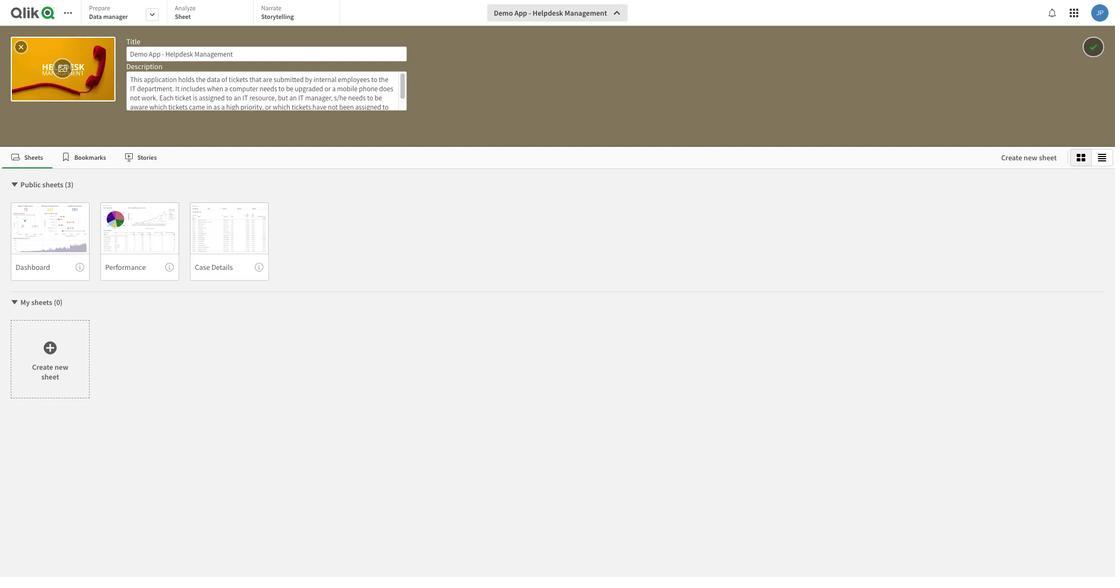 Task type: vqa. For each thing, say whether or not it's contained in the screenshot.
'Amanda'
no



Task type: locate. For each thing, give the bounding box(es) containing it.
application containing demo app - helpdesk management
[[0, 0, 1116, 577]]

0 vertical spatial tab list
[[81, 0, 344, 27]]

1 horizontal spatial create
[[1002, 153, 1023, 163]]

public
[[20, 180, 41, 190]]

prepare data manager
[[89, 4, 128, 21]]

0 horizontal spatial new
[[55, 362, 68, 372]]

storytelling
[[261, 12, 294, 21]]

toolbar
[[0, 0, 1116, 147]]

my sheets (0)
[[20, 298, 63, 307]]

0 horizontal spatial create new sheet
[[32, 362, 68, 382]]

change thumbnail image
[[58, 62, 68, 75]]

tooltip for dashboard
[[76, 263, 84, 272]]

group
[[1071, 149, 1114, 166]]

sheets left "(3)"
[[42, 180, 63, 190]]

1 horizontal spatial create new sheet
[[1002, 153, 1058, 163]]

manager
[[103, 12, 128, 21]]

None text field
[[126, 46, 407, 62]]

performance
[[105, 262, 146, 272]]

0 vertical spatial create
[[1002, 153, 1023, 163]]

new
[[1025, 153, 1038, 163], [55, 362, 68, 372]]

0 vertical spatial create new sheet
[[1002, 153, 1058, 163]]

tooltip
[[76, 263, 84, 272], [165, 263, 174, 272], [255, 263, 264, 272]]

tooltip inside dashboard menu item
[[76, 263, 84, 272]]

0 vertical spatial sheets
[[42, 180, 63, 190]]

1 horizontal spatial sheet
[[1040, 153, 1058, 163]]

sheets
[[24, 153, 43, 161]]

tooltip inside case details menu item
[[255, 263, 264, 272]]

dashboard sheet is selected. press the spacebar or enter key to open dashboard sheet. use the right and left arrow keys to navigate. element
[[11, 203, 90, 281]]

3 tooltip from the left
[[255, 263, 264, 272]]

0 horizontal spatial create
[[32, 362, 53, 372]]

1 vertical spatial tab list
[[2, 147, 991, 169]]

narrate
[[261, 4, 282, 12]]

create new sheet
[[1002, 153, 1058, 163], [32, 362, 68, 382]]

create inside button
[[1002, 153, 1023, 163]]

sheets
[[42, 180, 63, 190], [31, 298, 52, 307]]

sheet
[[1040, 153, 1058, 163], [41, 372, 59, 382]]

0 vertical spatial new
[[1025, 153, 1038, 163]]

bookmarks
[[74, 153, 106, 161]]

case details sheet is selected. press the spacebar or enter key to open case details sheet. use the right and left arrow keys to navigate. element
[[190, 203, 269, 281]]

2 horizontal spatial tooltip
[[255, 263, 264, 272]]

1 vertical spatial sheets
[[31, 298, 52, 307]]

application
[[0, 0, 1116, 577]]

None text field
[[126, 71, 407, 111]]

2 tooltip from the left
[[165, 263, 174, 272]]

1 horizontal spatial tooltip
[[165, 263, 174, 272]]

helpdesk
[[533, 8, 564, 18]]

tooltip inside performance menu item
[[165, 263, 174, 272]]

case details
[[195, 262, 233, 272]]

details
[[212, 262, 233, 272]]

sheet
[[175, 12, 191, 21]]

reset thumbnail image
[[16, 42, 26, 52]]

management
[[565, 8, 608, 18]]

stories button
[[115, 147, 166, 169]]

tooltip left performance
[[76, 263, 84, 272]]

0 horizontal spatial tooltip
[[76, 263, 84, 272]]

tooltip left case
[[165, 263, 174, 272]]

1 horizontal spatial new
[[1025, 153, 1038, 163]]

1 vertical spatial create new sheet
[[32, 362, 68, 382]]

sheets left (0) on the left bottom of the page
[[31, 298, 52, 307]]

1 tooltip from the left
[[76, 263, 84, 272]]

0 vertical spatial sheet
[[1040, 153, 1058, 163]]

1 vertical spatial sheet
[[41, 372, 59, 382]]

0 horizontal spatial sheet
[[41, 372, 59, 382]]

create
[[1002, 153, 1023, 163], [32, 362, 53, 372]]

tooltip for case details
[[255, 263, 264, 272]]

tooltip right the details
[[255, 263, 264, 272]]

tab list
[[81, 0, 344, 27], [2, 147, 991, 169]]



Task type: describe. For each thing, give the bounding box(es) containing it.
sheets for public sheets
[[42, 180, 63, 190]]

analyze
[[175, 4, 196, 12]]

title
[[126, 37, 141, 46]]

1 vertical spatial new
[[55, 362, 68, 372]]

demo
[[494, 8, 513, 18]]

toolbar containing demo app - helpdesk management
[[0, 0, 1116, 147]]

collapse image
[[10, 180, 19, 189]]

narrate storytelling
[[261, 4, 294, 21]]

create new sheet inside button
[[1002, 153, 1058, 163]]

my
[[20, 298, 30, 307]]

dashboard
[[16, 262, 50, 272]]

list view image
[[1099, 153, 1107, 162]]

(0)
[[54, 298, 63, 307]]

stories
[[137, 153, 157, 161]]

collapse image
[[10, 298, 19, 307]]

analyze sheet
[[175, 4, 196, 21]]

app
[[515, 8, 528, 18]]

description
[[126, 62, 163, 71]]

(3)
[[65, 180, 74, 190]]

tab list containing sheets
[[2, 147, 991, 169]]

stop editing image
[[1089, 41, 1099, 53]]

prepare
[[89, 4, 110, 12]]

new inside button
[[1025, 153, 1038, 163]]

performance sheet is selected. press the spacebar or enter key to open performance sheet. use the right and left arrow keys to navigate. element
[[100, 203, 179, 281]]

dashboard menu item
[[11, 254, 90, 281]]

-
[[529, 8, 532, 18]]

grid view image
[[1078, 153, 1086, 162]]

sheet inside button
[[1040, 153, 1058, 163]]

sheets for my sheets
[[31, 298, 52, 307]]

demo app - helpdesk management button
[[488, 4, 628, 22]]

bookmarks button
[[52, 147, 115, 169]]

case details menu item
[[190, 254, 269, 281]]

demo app - helpdesk management
[[494, 8, 608, 18]]

performance menu item
[[100, 254, 179, 281]]

tab list containing prepare
[[81, 0, 344, 27]]

data
[[89, 12, 102, 21]]

sheets button
[[2, 147, 52, 169]]

case
[[195, 262, 210, 272]]

1 vertical spatial create
[[32, 362, 53, 372]]

public sheets (3)
[[20, 180, 74, 190]]

create new sheet button
[[993, 149, 1066, 166]]

tooltip for performance
[[165, 263, 174, 272]]

james peterson image
[[1092, 4, 1109, 22]]



